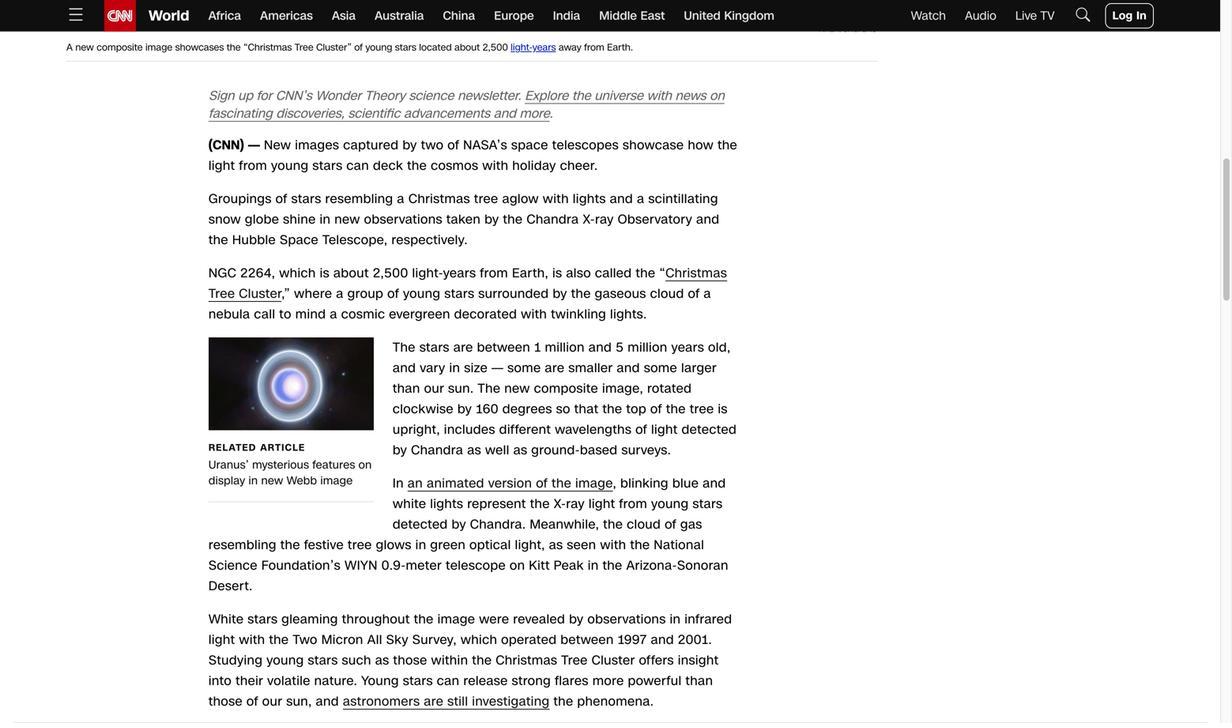 Task type: vqa. For each thing, say whether or not it's contained in the screenshot.


Task type: locate. For each thing, give the bounding box(es) containing it.
0 vertical spatial resembling
[[325, 190, 393, 208]]

can down captured
[[347, 157, 369, 175]]

are
[[454, 339, 473, 357], [545, 360, 565, 377], [424, 693, 444, 711]]

the up 160
[[478, 380, 501, 398]]

nebula
[[209, 306, 250, 324]]

with inside the , blinking blue and white lights represent the x-ray light from young stars detected by chandra. meanwhile, the cloud of gas resembling the festive tree glows in green optical light, as seen with the national science foundation's wiyn 0.9-meter telescope on kitt peak in the arizona-sonoran desert.
[[601, 537, 627, 554]]

display
[[209, 473, 245, 489]]

christmas down observatory
[[666, 265, 728, 282]]

watch
[[912, 8, 947, 24]]

into
[[209, 673, 232, 690]]

image down features
[[321, 473, 353, 489]]

2 horizontal spatial tree
[[562, 652, 588, 670]]

0 vertical spatial those
[[393, 652, 428, 670]]

the down the ,
[[604, 516, 623, 534]]

live
[[1016, 8, 1038, 24]]

between up the flares
[[561, 632, 614, 649]]

with down 'surrounded'
[[521, 306, 547, 324]]

a down deck
[[397, 190, 405, 208]]

x- down the 'cheer.'
[[583, 211, 596, 229]]

1 horizontal spatial between
[[561, 632, 614, 649]]

in inside groupings of stars resembling a christmas tree aglow with lights and a scintillating snow globe shine in new observations taken by the chandra x-ray observatory and the hubble space telescope, respectively.
[[320, 211, 331, 229]]

ray inside groupings of stars resembling a christmas tree aglow with lights and a scintillating snow globe shine in new observations taken by the chandra x-ray observatory and the hubble space telescope, respectively.
[[596, 211, 614, 229]]

with inside explore the universe with news on fascinating discoveries, scientific advancements and more
[[647, 87, 672, 105]]

ray inside the , blinking blue and white lights represent the x-ray light from young stars detected by chandra. meanwhile, the cloud of gas resembling the festive tree glows in green optical light, as seen with the national science foundation's wiyn 0.9-meter telescope on kitt peak in the arizona-sonoran desert.
[[566, 496, 585, 513]]

0 horizontal spatial those
[[209, 693, 243, 711]]

0 vertical spatial cluster
[[239, 285, 282, 303]]

ray up meanwhile,
[[566, 496, 585, 513]]

our down the volatile
[[262, 693, 283, 711]]

stars
[[395, 41, 417, 54], [313, 157, 343, 175], [291, 190, 322, 208], [445, 285, 475, 303], [420, 339, 450, 357], [693, 496, 723, 513], [248, 611, 278, 629], [308, 652, 338, 670], [403, 673, 433, 690]]

upright,
[[393, 421, 440, 439]]

of right version
[[536, 475, 548, 493]]

0 vertical spatial chandra
[[527, 211, 579, 229]]

light up the surveys.
[[652, 421, 678, 439]]

lights inside groupings of stars resembling a christmas tree aglow with lights and a scintillating snow globe shine in new observations taken by the chandra x-ray observatory and the hubble space telescope, respectively.
[[573, 190, 606, 208]]

0 vertical spatial years
[[533, 41, 556, 54]]

those
[[393, 652, 428, 670], [209, 693, 243, 711]]

1 vertical spatial —
[[492, 360, 504, 377]]

0 vertical spatial on
[[710, 87, 725, 105]]

more up phenomena.
[[593, 673, 624, 690]]

chandra down the upright,
[[411, 442, 464, 460]]

between left '1'
[[477, 339, 531, 357]]

1 horizontal spatial observations
[[588, 611, 666, 629]]

of right cluster"
[[355, 41, 363, 54]]

1 horizontal spatial in
[[1137, 8, 1148, 23]]

located
[[419, 41, 452, 54]]

stars up vary
[[420, 339, 450, 357]]

ngc
[[209, 265, 237, 282]]

and up "nasa's"
[[494, 105, 516, 123]]

years up ," where a group of young stars surrounded by the gaseous cloud of a nebula call to mind a cosmic evergreen decorated with twinkling lights.
[[443, 265, 476, 282]]

2,500
[[483, 41, 508, 54], [373, 265, 409, 282]]

smaller
[[569, 360, 613, 377]]

wiyn
[[345, 557, 378, 575]]

tree inside white stars gleaming throughout the image were revealed by observations in infrared light with the two micron all sky survey, which operated between 1997 and 2001. studying young stars such as those within the christmas tree cluster offers insight into their volatile nature. young stars can release strong flares more powerful than those of our sun, and
[[562, 652, 588, 670]]

than up clockwise
[[393, 380, 420, 398]]

2 horizontal spatial years
[[672, 339, 705, 357]]

0 vertical spatial than
[[393, 380, 420, 398]]

years inside the stars are between 1 million and 5 million years old, and vary in size — some are smaller and some larger than our sun. the new composite image, rotated clockwise by 160 degrees so that the top of the tree is upright, includes different wavelengths of light detected by chandra as well as ground-based surveys.
[[672, 339, 705, 357]]

cnn
[[213, 136, 240, 154]]

with inside new images captured by two of nasa's space telescopes showcase how the light from young stars can deck the cosmos with holiday cheer.
[[483, 157, 509, 175]]

the down also
[[572, 285, 591, 303]]

0 horizontal spatial which
[[279, 265, 316, 282]]

cluster down 2264,
[[239, 285, 282, 303]]

about up group
[[334, 265, 369, 282]]

1 horizontal spatial some
[[644, 360, 678, 377]]

0 vertical spatial our
[[424, 380, 445, 398]]

cluster inside christmas tree cluster
[[239, 285, 282, 303]]

telescopes
[[553, 136, 619, 154]]

between inside the stars are between 1 million and 5 million years old, and vary in size — some are smaller and some larger than our sun. the new composite image, rotated clockwise by 160 degrees so that the top of the tree is upright, includes different wavelengths of light detected by chandra as well as ground-based surveys.
[[477, 339, 531, 357]]

clockwise
[[393, 401, 454, 418]]

million right '1'
[[545, 339, 585, 357]]

christmas inside christmas tree cluster
[[666, 265, 728, 282]]

0 horizontal spatial cluster
[[239, 285, 282, 303]]

1 horizontal spatial light-
[[511, 41, 533, 54]]

and right blue
[[703, 475, 726, 493]]

light down the ,
[[589, 496, 616, 513]]

0 horizontal spatial our
[[262, 693, 283, 711]]

australia link
[[375, 0, 424, 32]]

than inside white stars gleaming throughout the image were revealed by observations in infrared light with the two micron all sky survey, which operated between 1997 and 2001. studying young stars such as those within the christmas tree cluster offers insight into their volatile nature. young stars can release strong flares more powerful than those of our sun, and
[[686, 673, 714, 690]]

mind
[[296, 306, 326, 324]]

uranus' mysterious features on display in new webb image
[[209, 458, 372, 489]]

new right a
[[75, 41, 94, 54]]

so
[[556, 401, 571, 418]]

1 vertical spatial detected
[[393, 516, 448, 534]]

tree inside christmas tree cluster
[[209, 285, 235, 303]]

0 horizontal spatial more
[[520, 105, 550, 123]]

by up twinkling
[[553, 285, 568, 303]]

1 horizontal spatial those
[[393, 652, 428, 670]]

are left still
[[424, 693, 444, 711]]

theory
[[365, 87, 406, 105]]

0 horizontal spatial ray
[[566, 496, 585, 513]]

0 horizontal spatial on
[[359, 458, 372, 473]]

and inside explore the universe with news on fascinating discoveries, scientific advancements and more
[[494, 105, 516, 123]]

news
[[676, 87, 707, 105]]

2 vertical spatial on
[[510, 557, 525, 575]]

tree
[[295, 41, 314, 54], [209, 285, 235, 303], [562, 652, 588, 670]]

composite
[[97, 41, 143, 54], [534, 380, 599, 398]]

2 horizontal spatial christmas
[[666, 265, 728, 282]]

0 horizontal spatial light-
[[412, 265, 443, 282]]

1 horizontal spatial million
[[628, 339, 668, 357]]

about right located
[[455, 41, 480, 54]]

in right log
[[1137, 8, 1148, 23]]

0 horizontal spatial million
[[545, 339, 585, 357]]

1 horizontal spatial which
[[461, 632, 498, 649]]

cosmic
[[341, 306, 385, 324]]

from
[[585, 41, 605, 54], [239, 157, 267, 175], [480, 265, 509, 282], [620, 496, 648, 513]]

seen
[[567, 537, 597, 554]]

and left 5
[[589, 339, 612, 357]]

," where a group of young stars surrounded by the gaseous cloud of a nebula call to mind a cosmic evergreen decorated with twinkling lights.
[[209, 285, 712, 324]]

young up evergreen
[[403, 285, 441, 303]]

can inside new images captured by two of nasa's space telescopes showcase how the light from young stars can deck the cosmos with holiday cheer.
[[347, 157, 369, 175]]

in up the 2001.
[[670, 611, 681, 629]]

1 vertical spatial which
[[461, 632, 498, 649]]

in inside the stars are between 1 million and 5 million years old, and vary in size — some are smaller and some larger than our sun. the new composite image, rotated clockwise by 160 degrees so that the top of the tree is upright, includes different wavelengths of light detected by chandra as well as ground-based surveys.
[[450, 360, 461, 377]]

0 vertical spatial —
[[248, 136, 260, 154]]

which down were
[[461, 632, 498, 649]]

1 horizontal spatial composite
[[534, 380, 599, 398]]

— inside the stars are between 1 million and 5 million years old, and vary in size — some are smaller and some larger than our sun. the new composite image, rotated clockwise by 160 degrees so that the top of the tree is upright, includes different wavelengths of light detected by chandra as well as ground-based surveys.
[[492, 360, 504, 377]]

tree up wiyn
[[348, 537, 372, 554]]

based
[[580, 442, 618, 460]]

an animated version of the image link
[[408, 475, 613, 493]]

0 horizontal spatial —
[[248, 136, 260, 154]]

1 vertical spatial are
[[545, 360, 565, 377]]

1 horizontal spatial x-
[[583, 211, 596, 229]]

0 vertical spatial x-
[[583, 211, 596, 229]]

1 vertical spatial can
[[437, 673, 460, 690]]

1 vertical spatial more
[[593, 673, 624, 690]]

light-years link
[[511, 41, 556, 54]]

more
[[520, 105, 550, 123], [593, 673, 624, 690]]

1 horizontal spatial on
[[510, 557, 525, 575]]

observatory
[[618, 211, 693, 229]]

in
[[320, 211, 331, 229], [450, 360, 461, 377], [249, 473, 258, 489], [416, 537, 427, 554], [588, 557, 599, 575], [670, 611, 681, 629]]

of right top on the right of the page
[[651, 401, 663, 418]]

china
[[443, 8, 476, 24]]

gas
[[681, 516, 703, 534]]

of down their
[[247, 693, 258, 711]]

1 horizontal spatial can
[[437, 673, 460, 690]]

1 vertical spatial resembling
[[209, 537, 277, 554]]

chandra down aglow
[[527, 211, 579, 229]]

by up green
[[452, 516, 466, 534]]

our inside white stars gleaming throughout the image were revealed by observations in infrared light with the two micron all sky survey, which operated between 1997 and 2001. studying young stars such as those within the christmas tree cluster offers insight into their volatile nature. young stars can release strong flares more powerful than those of our sun, and
[[262, 693, 283, 711]]

1 horizontal spatial chandra
[[527, 211, 579, 229]]

are up size at the left of page
[[454, 339, 473, 357]]

of up cosmos
[[448, 136, 460, 154]]

1 vertical spatial observations
[[588, 611, 666, 629]]

2 vertical spatial tree
[[562, 652, 588, 670]]

as down meanwhile,
[[549, 537, 563, 554]]

0 vertical spatial observations
[[364, 211, 443, 229]]

new up the telescope,
[[335, 211, 360, 229]]

tree inside groupings of stars resembling a christmas tree aglow with lights and a scintillating snow globe shine in new observations taken by the chandra x-ray observatory and the hubble space telescope, respectively.
[[474, 190, 499, 208]]

log in link
[[1106, 3, 1155, 28]]

0 horizontal spatial are
[[424, 693, 444, 711]]

composite inside the stars are between 1 million and 5 million years old, and vary in size — some are smaller and some larger than our sun. the new composite image, rotated clockwise by 160 degrees so that the top of the tree is upright, includes different wavelengths of light detected by chandra as well as ground-based surveys.
[[534, 380, 599, 398]]

also
[[567, 265, 592, 282]]

united kingdom link
[[684, 0, 775, 32]]

is down 'old,'
[[718, 401, 728, 418]]

0 horizontal spatial observations
[[364, 211, 443, 229]]

revealed
[[514, 611, 566, 629]]

with inside white stars gleaming throughout the image were revealed by observations in infrared light with the two micron all sky survey, which operated between 1997 and 2001. studying young stars such as those within the christmas tree cluster offers insight into their volatile nature. young stars can release strong flares more powerful than those of our sun, and
[[239, 632, 265, 649]]

2 vertical spatial are
[[424, 693, 444, 711]]

the stars are between 1 million and 5 million years old, and vary in size — some are smaller and some larger than our sun. the new composite image, rotated clockwise by 160 degrees so that the top of the tree is upright, includes different wavelengths of light detected by chandra as well as ground-based surveys.
[[393, 339, 737, 460]]

0 horizontal spatial resembling
[[209, 537, 277, 554]]

which inside white stars gleaming throughout the image were revealed by observations in infrared light with the two micron all sky survey, which operated between 1997 and 2001. studying young stars such as those within the christmas tree cluster offers insight into their volatile nature. young stars can release strong flares more powerful than those of our sun, and
[[461, 632, 498, 649]]

1 vertical spatial tree
[[209, 285, 235, 303]]

"christmas
[[244, 41, 292, 54]]

0 vertical spatial christmas
[[409, 190, 470, 208]]

0 vertical spatial in
[[1137, 8, 1148, 23]]

1 vertical spatial cloud
[[627, 516, 661, 534]]

a new composite image showcases the "christmas tree cluster" of young stars located about 2,500 <a href="https://chandra.harvard.edu/photo/cosmic_distance.html" target="_blank">light-years</a> away from earth. image
[[66, 0, 878, 21]]

cloud inside the , blinking blue and white lights represent the x-ray light from young stars detected by chandra. meanwhile, the cloud of gas resembling the festive tree glows in green optical light, as seen with the national science foundation's wiyn 0.9-meter telescope on kitt peak in the arizona-sonoran desert.
[[627, 516, 661, 534]]

the right "explore"
[[572, 87, 591, 105]]

0 horizontal spatial in
[[393, 475, 404, 493]]

africa link
[[208, 0, 241, 32]]

light- down europe link at the top of page
[[511, 41, 533, 54]]

new inside groupings of stars resembling a christmas tree aglow with lights and a scintillating snow globe shine in new observations taken by the chandra x-ray observatory and the hubble space telescope, respectively.
[[335, 211, 360, 229]]

0 vertical spatial tree
[[295, 41, 314, 54]]

some
[[508, 360, 541, 377], [644, 360, 678, 377]]

groupings
[[209, 190, 272, 208]]

foundation's
[[262, 557, 341, 575]]

between inside white stars gleaming throughout the image were revealed by observations in infrared light with the two micron all sky survey, which operated between 1997 and 2001. studying young stars such as those within the christmas tree cluster offers insight into their volatile nature. young stars can release strong flares more powerful than those of our sun, and
[[561, 632, 614, 649]]

detected inside the , blinking blue and white lights represent the x-ray light from young stars detected by chandra. meanwhile, the cloud of gas resembling the festive tree glows in green optical light, as seen with the national science foundation's wiyn 0.9-meter telescope on kitt peak in the arizona-sonoran desert.
[[393, 516, 448, 534]]

from right away
[[585, 41, 605, 54]]

stars up shine
[[291, 190, 322, 208]]

showcase
[[623, 136, 684, 154]]

1 horizontal spatial —
[[492, 360, 504, 377]]

0 horizontal spatial between
[[477, 339, 531, 357]]

gaseous
[[595, 285, 647, 303]]

young
[[366, 41, 393, 54], [271, 157, 309, 175], [403, 285, 441, 303], [652, 496, 689, 513], [267, 652, 304, 670]]

lights down the 'cheer.'
[[573, 190, 606, 208]]

of right group
[[388, 285, 399, 303]]

new
[[264, 136, 291, 154]]

cosmos
[[431, 157, 479, 175]]

young down new
[[271, 157, 309, 175]]

a left group
[[336, 285, 344, 303]]

chandra inside groupings of stars resembling a christmas tree aglow with lights and a scintillating snow globe shine in new observations taken by the chandra x-ray observatory and the hubble space telescope, respectively.
[[527, 211, 579, 229]]

young inside ," where a group of young stars surrounded by the gaseous cloud of a nebula call to mind a cosmic evergreen decorated with twinkling lights.
[[403, 285, 441, 303]]

with right the seen
[[601, 537, 627, 554]]

0 vertical spatial detected
[[682, 421, 737, 439]]

0 horizontal spatial chandra
[[411, 442, 464, 460]]

of inside new images captured by two of nasa's space telescopes showcase how the light from young stars can deck the cosmos with holiday cheer.
[[448, 136, 460, 154]]

0 horizontal spatial x-
[[554, 496, 566, 513]]

young
[[362, 673, 399, 690]]

the left two
[[269, 632, 289, 649]]

2 some from the left
[[644, 360, 678, 377]]

by inside white stars gleaming throughout the image were revealed by observations in infrared light with the two micron all sky survey, which operated between 1997 and 2001. studying young stars such as those within the christmas tree cluster offers insight into their volatile nature. young stars can release strong flares more powerful than those of our sun, and
[[570, 611, 584, 629]]

1 vertical spatial composite
[[534, 380, 599, 398]]

the down two
[[407, 157, 427, 175]]

log in
[[1113, 8, 1148, 23]]

1 vertical spatial between
[[561, 632, 614, 649]]

tree down the rotated
[[690, 401, 715, 418]]

0 horizontal spatial the
[[393, 339, 416, 357]]

0 vertical spatial cloud
[[651, 285, 685, 303]]

1 vertical spatial light-
[[412, 265, 443, 282]]

0 horizontal spatial tree
[[209, 285, 235, 303]]

lights down animated
[[430, 496, 464, 513]]

2 horizontal spatial are
[[545, 360, 565, 377]]

tree down ngc
[[209, 285, 235, 303]]

as inside white stars gleaming throughout the image were revealed by observations in infrared light with the two micron all sky survey, which operated between 1997 and 2001. studying young stars such as those within the christmas tree cluster offers insight into their volatile nature. young stars can release strong flares more powerful than those of our sun, and
[[375, 652, 390, 670]]

the down the flares
[[554, 693, 574, 711]]

0 horizontal spatial lights
[[430, 496, 464, 513]]

1 vertical spatial our
[[262, 693, 283, 711]]

light- down respectively.
[[412, 265, 443, 282]]

those down into
[[209, 693, 243, 711]]

the up foundation's
[[281, 537, 300, 554]]

1 horizontal spatial cluster
[[592, 652, 636, 670]]

captured
[[343, 136, 399, 154]]

0 vertical spatial more
[[520, 105, 550, 123]]

in left an
[[393, 475, 404, 493]]

image down world link
[[145, 41, 173, 54]]

ngc 2264, which is about 2,500 light-years from earth, is also called the "
[[209, 265, 666, 282]]

1 vertical spatial years
[[443, 265, 476, 282]]

space
[[512, 136, 549, 154]]

new up degrees
[[505, 380, 530, 398]]

is left also
[[553, 265, 563, 282]]

2,500 down europe
[[483, 41, 508, 54]]

those down sky in the left bottom of the page
[[393, 652, 428, 670]]

volatile
[[267, 673, 311, 690]]

0 horizontal spatial some
[[508, 360, 541, 377]]

1 horizontal spatial are
[[454, 339, 473, 357]]

can inside white stars gleaming throughout the image were revealed by observations in infrared light with the two micron all sky survey, which operated between 1997 and 2001. studying young stars such as those within the christmas tree cluster offers insight into their volatile nature. young stars can release strong flares more powerful than those of our sun, and
[[437, 673, 460, 690]]

and up observatory
[[610, 190, 634, 208]]

our inside the stars are between 1 million and 5 million years old, and vary in size — some are smaller and some larger than our sun. the new composite image, rotated clockwise by 160 degrees so that the top of the tree is upright, includes different wavelengths of light detected by chandra as well as ground-based surveys.
[[424, 380, 445, 398]]

decorated
[[454, 306, 517, 324]]

.
[[550, 105, 553, 123]]

from up 'surrounded'
[[480, 265, 509, 282]]

in an animated version of the image
[[393, 475, 613, 493]]

x- inside the , blinking blue and white lights represent the x-ray light from young stars detected by chandra. meanwhile, the cloud of gas resembling the festive tree glows in green optical light, as seen with the national science foundation's wiyn 0.9-meter telescope on kitt peak in the arizona-sonoran desert.
[[554, 496, 566, 513]]

resembling
[[325, 190, 393, 208], [209, 537, 277, 554]]

africa
[[208, 8, 241, 24]]

— left new
[[248, 136, 260, 154]]

size
[[464, 360, 488, 377]]

stars inside the stars are between 1 million and 5 million years old, and vary in size — some are smaller and some larger than our sun. the new composite image, rotated clockwise by 160 degrees so that the top of the tree is upright, includes different wavelengths of light detected by chandra as well as ground-based surveys.
[[420, 339, 450, 357]]

2 million from the left
[[628, 339, 668, 357]]

our
[[424, 380, 445, 398], [262, 693, 283, 711]]

in right shine
[[320, 211, 331, 229]]

and down scintillating
[[697, 211, 720, 229]]

2 horizontal spatial on
[[710, 87, 725, 105]]

1 vertical spatial than
[[686, 673, 714, 690]]

by left two
[[403, 136, 417, 154]]

cloud
[[651, 285, 685, 303], [627, 516, 661, 534]]

2 vertical spatial tree
[[348, 537, 372, 554]]

with down "nasa's"
[[483, 157, 509, 175]]

0 horizontal spatial detected
[[393, 516, 448, 534]]

away
[[559, 41, 582, 54]]

composite up so
[[534, 380, 599, 398]]

earth,
[[512, 265, 549, 282]]

tree up taken
[[474, 190, 499, 208]]

a
[[397, 190, 405, 208], [637, 190, 645, 208], [336, 285, 344, 303], [704, 285, 712, 303], [330, 306, 338, 324]]

1 vertical spatial lights
[[430, 496, 464, 513]]

2 vertical spatial years
[[672, 339, 705, 357]]

stars inside new images captured by two of nasa's space telescopes showcase how the light from young stars can deck the cosmos with holiday cheer.
[[313, 157, 343, 175]]

the up survey,
[[414, 611, 434, 629]]

cloud inside ," where a group of young stars surrounded by the gaseous cloud of a nebula call to mind a cosmic evergreen decorated with twinkling lights.
[[651, 285, 685, 303]]

a
[[66, 41, 73, 54]]

can
[[347, 157, 369, 175], [437, 673, 460, 690]]

new inside the stars are between 1 million and 5 million years old, and vary in size — some are smaller and some larger than our sun. the new composite image, rotated clockwise by 160 degrees so that the top of the tree is upright, includes different wavelengths of light detected by chandra as well as ground-based surveys.
[[505, 380, 530, 398]]

which up the ,"
[[279, 265, 316, 282]]

as
[[468, 442, 482, 460], [514, 442, 528, 460], [549, 537, 563, 554], [375, 652, 390, 670]]

composite right a
[[97, 41, 143, 54]]

includes
[[444, 421, 496, 439]]

on left kitt
[[510, 557, 525, 575]]

0 horizontal spatial is
[[320, 265, 330, 282]]

of inside the , blinking blue and white lights represent the x-ray light from young stars detected by chandra. meanwhile, the cloud of gas resembling the festive tree glows in green optical light, as seen with the national science foundation's wiyn 0.9-meter telescope on kitt peak in the arizona-sonoran desert.
[[665, 516, 677, 534]]

, blinking blue and white lights represent the x-ray light from young stars detected by chandra. meanwhile, the cloud of gas resembling the festive tree glows in green optical light, as seen with the national science foundation's wiyn 0.9-meter telescope on kitt peak in the arizona-sonoran desert.
[[209, 475, 729, 596]]

resembling up the telescope,
[[325, 190, 393, 208]]

1 horizontal spatial more
[[593, 673, 624, 690]]

young up the volatile
[[267, 652, 304, 670]]

of inside white stars gleaming throughout the image were revealed by observations in infrared light with the two micron all sky survey, which operated between 1997 and 2001. studying young stars such as those within the christmas tree cluster offers insight into their volatile nature. young stars can release strong flares more powerful than those of our sun, and
[[247, 693, 258, 711]]

the inside explore the universe with news on fascinating discoveries, scientific advancements and more
[[572, 87, 591, 105]]

watch link
[[912, 8, 947, 24]]

as down includes
[[468, 442, 482, 460]]

1 vertical spatial tree
[[690, 401, 715, 418]]

different
[[500, 421, 551, 439]]

2 vertical spatial christmas
[[496, 652, 558, 670]]

1 horizontal spatial ray
[[596, 211, 614, 229]]

on right "news"
[[710, 87, 725, 105]]

young down australia
[[366, 41, 393, 54]]

on inside the , blinking blue and white lights represent the x-ray light from young stars detected by chandra. meanwhile, the cloud of gas resembling the festive tree glows in green optical light, as seen with the national science foundation's wiyn 0.9-meter telescope on kitt peak in the arizona-sonoran desert.
[[510, 557, 525, 575]]

operated
[[502, 632, 557, 649]]

1 horizontal spatial than
[[686, 673, 714, 690]]

the up arizona-
[[631, 537, 650, 554]]

1
[[535, 339, 541, 357]]

0 horizontal spatial christmas
[[409, 190, 470, 208]]

fascinating
[[209, 105, 273, 123]]

stars inside groupings of stars resembling a christmas tree aglow with lights and a scintillating snow globe shine in new observations taken by the chandra x-ray observatory and the hubble space telescope, respectively.
[[291, 190, 322, 208]]

1 vertical spatial 2,500
[[373, 265, 409, 282]]

0 vertical spatial between
[[477, 339, 531, 357]]

by inside groupings of stars resembling a christmas tree aglow with lights and a scintillating snow globe shine in new observations taken by the chandra x-ray observatory and the hubble space telescope, respectively.
[[485, 211, 499, 229]]

1 horizontal spatial tree
[[474, 190, 499, 208]]

glows
[[376, 537, 412, 554]]

0 vertical spatial about
[[455, 41, 480, 54]]



Task type: describe. For each thing, give the bounding box(es) containing it.
young inside the , blinking blue and white lights represent the x-ray light from young stars detected by chandra. meanwhile, the cloud of gas resembling the festive tree glows in green optical light, as seen with the national science foundation's wiyn 0.9-meter telescope on kitt peak in the arizona-sonoran desert.
[[652, 496, 689, 513]]

astronomers are still investigating the phenomena.
[[343, 693, 654, 711]]

0 horizontal spatial 2,500
[[373, 265, 409, 282]]

2001.
[[678, 632, 713, 649]]

india link
[[553, 0, 581, 32]]

1 horizontal spatial years
[[533, 41, 556, 54]]

and up image,
[[617, 360, 640, 377]]

resembling inside groupings of stars resembling a christmas tree aglow with lights and a scintillating snow globe shine in new observations taken by the chandra x-ray observatory and the hubble space telescope, respectively.
[[325, 190, 393, 208]]

from inside the , blinking blue and white lights represent the x-ray light from young stars detected by chandra. meanwhile, the cloud of gas resembling the festive tree glows in green optical light, as seen with the national science foundation's wiyn 0.9-meter telescope on kitt peak in the arizona-sonoran desert.
[[620, 496, 648, 513]]

features
[[313, 458, 356, 473]]

sign up for cnn's wonder theory science newsletter.
[[209, 87, 525, 105]]

middle
[[600, 8, 637, 24]]

mysterious
[[252, 458, 309, 473]]

christmas tree cluster
[[209, 265, 728, 303]]

the down image,
[[603, 401, 623, 418]]

middle east
[[600, 8, 665, 24]]

a right mind
[[330, 306, 338, 324]]

this image of uranus from nircam (near-infrared camera) on nasaâs james webb space telescope shows the planet and its rings in new clarity. the webb image exquisitely captures uranusâs seasonal north polar cap, including the bright, white, inner cap and the dark lane in the bottom of the polar cap. uranusâ dim inner and outer rings are also visible in this image, including the elusive zeta ringâthe extremely faint and diffuse ring closest to the planet. image
[[209, 338, 374, 431]]

nasa/cxc/sao
[[819, 24, 878, 35]]

explore the universe with news on fascinating discoveries, scientific advancements and more link
[[209, 87, 725, 123]]

by inside ," where a group of young stars surrounded by the gaseous cloud of a nebula call to mind a cosmic evergreen decorated with twinkling lights.
[[553, 285, 568, 303]]

by inside new images captured by two of nasa's space telescopes showcase how the light from young stars can deck the cosmos with holiday cheer.
[[403, 136, 417, 154]]

light inside the stars are between 1 million and 5 million years old, and vary in size — some are smaller and some larger than our sun. the new composite image, rotated clockwise by 160 degrees so that the top of the tree is upright, includes different wavelengths of light detected by chandra as well as ground-based surveys.
[[652, 421, 678, 439]]

light inside new images captured by two of nasa's space telescopes showcase how the light from young stars can deck the cosmos with holiday cheer.
[[209, 157, 235, 175]]

hubble
[[232, 231, 276, 249]]

observations inside white stars gleaming throughout the image were revealed by observations in infrared light with the two micron all sky survey, which operated between 1997 and 2001. studying young stars such as those within the christmas tree cluster offers insight into their volatile nature. young stars can release strong flares more powerful than those of our sun, and
[[588, 611, 666, 629]]

with inside ," where a group of young stars surrounded by the gaseous cloud of a nebula call to mind a cosmic evergreen decorated with twinkling lights.
[[521, 306, 547, 324]]

the down the rotated
[[666, 401, 686, 418]]

than inside the stars are between 1 million and 5 million years old, and vary in size — some are smaller and some larger than our sun. the new composite image, rotated clockwise by 160 degrees so that the top of the tree is upright, includes different wavelengths of light detected by chandra as well as ground-based surveys.
[[393, 380, 420, 398]]

1 horizontal spatial is
[[553, 265, 563, 282]]

1 vertical spatial those
[[209, 693, 243, 711]]

explore the universe with news on fascinating discoveries, scientific advancements and more
[[209, 87, 725, 123]]

of inside groupings of stars resembling a christmas tree aglow with lights and a scintillating snow globe shine in new observations taken by the chandra x-ray observatory and the hubble space telescope, respectively.
[[276, 190, 288, 208]]

young inside new images captured by two of nasa's space telescopes showcase how the light from young stars can deck the cosmos with holiday cheer.
[[271, 157, 309, 175]]

discoveries,
[[276, 105, 345, 123]]

is inside the stars are between 1 million and 5 million years old, and vary in size — some are smaller and some larger than our sun. the new composite image, rotated clockwise by 160 degrees so that the top of the tree is upright, includes different wavelengths of light detected by chandra as well as ground-based surveys.
[[718, 401, 728, 418]]

stars up nature.
[[308, 652, 338, 670]]

young inside white stars gleaming throughout the image were revealed by observations in infrared light with the two micron all sky survey, which operated between 1997 and 2001. studying young stars such as those within the christmas tree cluster offers insight into their volatile nature. young stars can release strong flares more powerful than those of our sun, and
[[267, 652, 304, 670]]

in inside white stars gleaming throughout the image were revealed by observations in infrared light with the two micron all sky survey, which operated between 1997 and 2001. studying young stars such as those within the christmas tree cluster offers insight into their volatile nature. young stars can release strong flares more powerful than those of our sun, and
[[670, 611, 681, 629]]

0.9-
[[382, 557, 406, 575]]

more inside white stars gleaming throughout the image were revealed by observations in infrared light with the two micron all sky survey, which operated between 1997 and 2001. studying young stars such as those within the christmas tree cluster offers insight into their volatile nature. young stars can release strong flares more powerful than those of our sun, and
[[593, 673, 624, 690]]

asia
[[332, 8, 356, 24]]

more inside explore the universe with news on fascinating discoveries, scientific advancements and more
[[520, 105, 550, 123]]

middle east link
[[600, 0, 665, 32]]

with inside groupings of stars resembling a christmas tree aglow with lights and a scintillating snow globe shine in new observations taken by the chandra x-ray observatory and the hubble space telescope, respectively.
[[543, 190, 569, 208]]

meter
[[406, 557, 442, 575]]

audio
[[966, 8, 997, 24]]

0 vertical spatial the
[[393, 339, 416, 357]]

the down the africa link
[[227, 41, 241, 54]]

two
[[293, 632, 318, 649]]

europe link
[[494, 0, 534, 32]]

powerful
[[628, 673, 682, 690]]

5
[[616, 339, 624, 357]]

light inside white stars gleaming throughout the image were revealed by observations in infrared light with the two micron all sky survey, which operated between 1997 and 2001. studying young stars such as those within the christmas tree cluster offers insight into their volatile nature. young stars can release strong flares more powerful than those of our sun, and
[[209, 632, 235, 649]]

sky
[[386, 632, 409, 649]]

as inside the , blinking blue and white lights represent the x-ray light from young stars detected by chandra. meanwhile, the cloud of gas resembling the festive tree glows in green optical light, as seen with the national science foundation's wiyn 0.9-meter telescope on kitt peak in the arizona-sonoran desert.
[[549, 537, 563, 554]]

open menu icon image
[[66, 5, 85, 24]]

stars inside the , blinking blue and white lights represent the x-ray light from young stars detected by chandra. meanwhile, the cloud of gas resembling the festive tree glows in green optical light, as seen with the national science foundation's wiyn 0.9-meter telescope on kitt peak in the arizona-sonoran desert.
[[693, 496, 723, 513]]

light inside the , blinking blue and white lights represent the x-ray light from young stars detected by chandra. meanwhile, the cloud of gas resembling the festive tree glows in green optical light, as seen with the national science foundation's wiyn 0.9-meter telescope on kitt peak in the arizona-sonoran desert.
[[589, 496, 616, 513]]

infrared
[[685, 611, 733, 629]]

east
[[641, 8, 665, 24]]

a up observatory
[[637, 190, 645, 208]]

uranus' mysterious features on display in new webb image link
[[209, 338, 374, 489]]

the up release
[[472, 652, 492, 670]]

groupings of stars resembling a christmas tree aglow with lights and a scintillating snow globe shine in new observations taken by the chandra x-ray observatory and the hubble space telescope, respectively.
[[209, 190, 720, 249]]

the inside ," where a group of young stars surrounded by the gaseous cloud of a nebula call to mind a cosmic evergreen decorated with twinkling lights.
[[572, 285, 591, 303]]

americas link
[[260, 0, 313, 32]]

in up meter
[[416, 537, 427, 554]]

investigating
[[472, 693, 550, 711]]

that
[[575, 401, 599, 418]]

desert.
[[209, 578, 253, 596]]

christmas inside groupings of stars resembling a christmas tree aglow with lights and a scintillating snow globe shine in new observations taken by the chandra x-ray observatory and the hubble space telescope, respectively.
[[409, 190, 470, 208]]

europe
[[494, 8, 534, 24]]

explore
[[525, 87, 569, 105]]

chandra inside the stars are between 1 million and 5 million years old, and vary in size — some are smaller and some larger than our sun. the new composite image, rotated clockwise by 160 degrees so that the top of the tree is upright, includes different wavelengths of light detected by chandra as well as ground-based surveys.
[[411, 442, 464, 460]]

0 vertical spatial are
[[454, 339, 473, 357]]

tree inside the , blinking blue and white lights represent the x-ray light from young stars detected by chandra. meanwhile, the cloud of gas resembling the festive tree glows in green optical light, as seen with the national science foundation's wiyn 0.9-meter telescope on kitt peak in the arizona-sonoran desert.
[[348, 537, 372, 554]]

0 horizontal spatial about
[[334, 265, 369, 282]]

2264,
[[241, 265, 275, 282]]

in down the seen
[[588, 557, 599, 575]]

degrees
[[503, 401, 553, 418]]

sun.
[[448, 380, 474, 398]]

image inside white stars gleaming throughout the image were revealed by observations in infrared light with the two micron all sky survey, which operated between 1997 and 2001. studying young stars such as those within the christmas tree cluster offers insight into their volatile nature. young stars can release strong flares more powerful than those of our sun, and
[[438, 611, 476, 629]]

the right how
[[718, 136, 738, 154]]

image inside uranus' mysterious features on display in new webb image
[[321, 473, 353, 489]]

live tv
[[1016, 8, 1056, 24]]

the down ground-
[[552, 475, 572, 493]]

in inside uranus' mysterious features on display in new webb image
[[249, 473, 258, 489]]

0 horizontal spatial years
[[443, 265, 476, 282]]

asia link
[[332, 0, 356, 32]]

stars up the astronomers are still investigating "link"
[[403, 673, 433, 690]]

christmas inside white stars gleaming throughout the image were revealed by observations in infrared light with the two micron all sky survey, which operated between 1997 and 2001. studying young stars such as those within the christmas tree cluster offers insight into their volatile nature. young stars can release strong flares more powerful than those of our sun, and
[[496, 652, 558, 670]]

on inside uranus' mysterious features on display in new webb image
[[359, 458, 372, 473]]

stars right white
[[248, 611, 278, 629]]

cluster inside white stars gleaming throughout the image were revealed by observations in infrared light with the two micron all sky survey, which operated between 1997 and 2001. studying young stars such as those within the christmas tree cluster offers insight into their volatile nature. young stars can release strong flares more powerful than those of our sun, and
[[592, 652, 636, 670]]

and inside the , blinking blue and white lights represent the x-ray light from young stars detected by chandra. meanwhile, the cloud of gas resembling the festive tree glows in green optical light, as seen with the national science foundation's wiyn 0.9-meter telescope on kitt peak in the arizona-sonoran desert.
[[703, 475, 726, 493]]

new inside uranus' mysterious features on display in new webb image
[[261, 473, 283, 489]]

1 horizontal spatial about
[[455, 41, 480, 54]]

uranus'
[[209, 458, 249, 473]]

0 vertical spatial which
[[279, 265, 316, 282]]

0 vertical spatial composite
[[97, 41, 143, 54]]

wonder
[[316, 87, 362, 105]]

surveys.
[[622, 442, 672, 460]]

by down sun.
[[458, 401, 472, 418]]

universe
[[595, 87, 644, 105]]

to
[[279, 306, 292, 324]]

and left vary
[[393, 360, 416, 377]]

the down aglow
[[503, 211, 523, 229]]

x- inside groupings of stars resembling a christmas tree aglow with lights and a scintillating snow globe shine in new observations taken by the chandra x-ray observatory and the hubble space telescope, respectively.
[[583, 211, 596, 229]]

deck
[[373, 157, 403, 175]]

lights inside the , blinking blue and white lights represent the x-ray light from young stars detected by chandra. meanwhile, the cloud of gas resembling the festive tree glows in green optical light, as seen with the national science foundation's wiyn 0.9-meter telescope on kitt peak in the arizona-sonoran desert.
[[430, 496, 464, 513]]

within
[[431, 652, 468, 670]]

wavelengths
[[555, 421, 632, 439]]

advancements
[[404, 105, 490, 123]]

national
[[654, 537, 705, 554]]

kingdom
[[725, 8, 775, 24]]

telescope
[[446, 557, 506, 575]]

cnn —
[[213, 136, 264, 154]]

and down nature.
[[316, 693, 339, 711]]

1 some from the left
[[508, 360, 541, 377]]

by inside the , blinking blue and white lights represent the x-ray light from young stars detected by chandra. meanwhile, the cloud of gas resembling the festive tree glows in green optical light, as seen with the national science foundation's wiyn 0.9-meter telescope on kitt peak in the arizona-sonoran desert.
[[452, 516, 466, 534]]

log
[[1113, 8, 1134, 23]]

well
[[486, 442, 510, 460]]

larger
[[682, 360, 717, 377]]

detected inside the stars are between 1 million and 5 million years old, and vary in size — some are smaller and some larger than our sun. the new composite image, rotated clockwise by 160 degrees so that the top of the tree is upright, includes different wavelengths of light detected by chandra as well as ground-based surveys.
[[682, 421, 737, 439]]

showcases
[[175, 41, 224, 54]]

and up offers
[[651, 632, 675, 649]]

call
[[254, 306, 276, 324]]

observations inside groupings of stars resembling a christmas tree aglow with lights and a scintillating snow globe shine in new observations taken by the chandra x-ray observatory and the hubble space telescope, respectively.
[[364, 211, 443, 229]]

tree inside the stars are between 1 million and 5 million years old, and vary in size — some are smaller and some larger than our sun. the new composite image, rotated clockwise by 160 degrees so that the top of the tree is upright, includes different wavelengths of light detected by chandra as well as ground-based surveys.
[[690, 401, 715, 418]]

nature.
[[314, 673, 358, 690]]

live tv link
[[1016, 8, 1056, 24]]

india
[[553, 8, 581, 24]]

a up 'old,'
[[704, 285, 712, 303]]

as down the 'different'
[[514, 442, 528, 460]]

for
[[257, 87, 272, 105]]

1 vertical spatial the
[[478, 380, 501, 398]]

,"
[[282, 285, 290, 303]]

stars left located
[[395, 41, 417, 54]]

1 million from the left
[[545, 339, 585, 357]]

resembling inside the , blinking blue and white lights represent the x-ray light from young stars detected by chandra. meanwhile, the cloud of gas resembling the festive tree glows in green optical light, as seen with the national science foundation's wiyn 0.9-meter telescope on kitt peak in the arizona-sonoran desert.
[[209, 537, 277, 554]]

of up the surveys.
[[636, 421, 648, 439]]

the down "snow"
[[209, 231, 228, 249]]

scintillating
[[649, 190, 719, 208]]

survey,
[[413, 632, 457, 649]]

studying
[[209, 652, 263, 670]]

called
[[595, 265, 632, 282]]

of right gaseous
[[688, 285, 700, 303]]

160
[[476, 401, 499, 418]]

respectively.
[[392, 231, 468, 249]]

by down the upright,
[[393, 442, 407, 460]]

1 horizontal spatial 2,500
[[483, 41, 508, 54]]

from inside new images captured by two of nasa's space telescopes showcase how the light from young stars can deck the cosmos with holiday cheer.
[[239, 157, 267, 175]]

audio link
[[966, 8, 997, 24]]

micron
[[322, 632, 364, 649]]

scientific
[[348, 105, 401, 123]]

old,
[[709, 339, 731, 357]]

snow
[[209, 211, 241, 229]]

lights.
[[611, 306, 647, 324]]

the left "
[[636, 265, 656, 282]]

cluster"
[[316, 41, 352, 54]]

search icon image
[[1075, 5, 1093, 24]]

the up meanwhile,
[[530, 496, 550, 513]]

australia
[[375, 8, 424, 24]]

image down the based
[[576, 475, 613, 493]]

telescope,
[[323, 231, 388, 249]]

stars inside ," where a group of young stars surrounded by the gaseous cloud of a nebula call to mind a cosmic evergreen decorated with twinkling lights.
[[445, 285, 475, 303]]

group
[[348, 285, 384, 303]]

space
[[280, 231, 319, 249]]

1 horizontal spatial tree
[[295, 41, 314, 54]]

festive
[[304, 537, 344, 554]]

on inside explore the universe with news on fascinating discoveries, scientific advancements and more
[[710, 87, 725, 105]]

the left arizona-
[[603, 557, 623, 575]]

1 vertical spatial in
[[393, 475, 404, 493]]

sign
[[209, 87, 235, 105]]

gleaming
[[282, 611, 338, 629]]

newsletter.
[[458, 87, 522, 105]]



